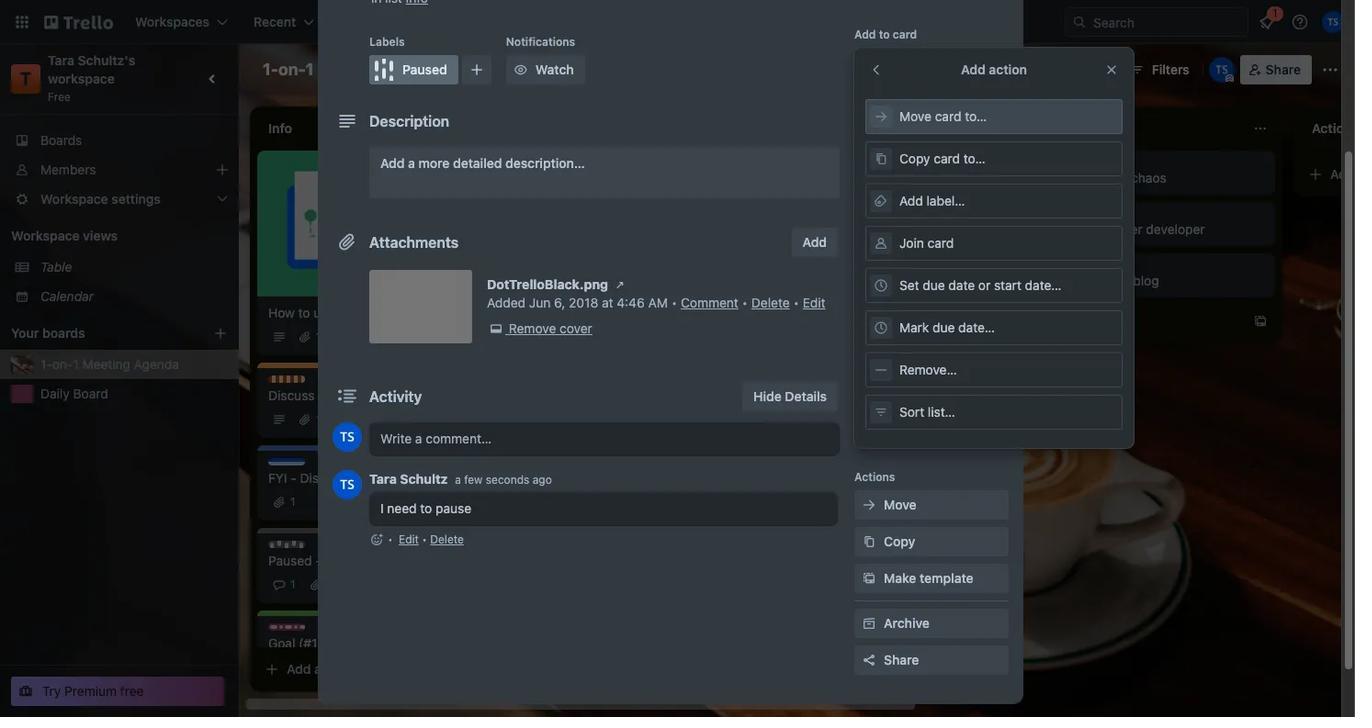 Task type: describe. For each thing, give the bounding box(es) containing it.
manage time chaos link
[[1051, 169, 1265, 187]]

sm image for move
[[860, 496, 879, 515]]

or
[[979, 278, 991, 293]]

calendar power-up image
[[993, 62, 1008, 76]]

1 horizontal spatial need
[[387, 501, 417, 517]]

we up some in the left of the page
[[569, 310, 586, 325]]

4:46
[[617, 295, 645, 311]]

template
[[920, 571, 974, 586]]

topic
[[395, 388, 425, 403]]

new
[[790, 170, 817, 186]]

members for rightmost members link
[[884, 54, 941, 70]]

on- inside text field
[[278, 60, 306, 79]]

list…
[[928, 404, 956, 420]]

to… for copy card to…
[[964, 151, 986, 166]]

paused for paused
[[403, 62, 447, 77]]

mark
[[900, 320, 929, 335]]

move card to… button
[[866, 99, 1123, 134]]

sm image up 4:46
[[611, 276, 630, 294]]

details
[[785, 389, 827, 404]]

a few seconds ago link
[[455, 473, 552, 487]]

your
[[11, 325, 39, 341]]

0 horizontal spatial board
[[73, 386, 108, 402]]

program
[[869, 170, 919, 186]]

card inside button
[[928, 235, 954, 251]]

1 horizontal spatial edit link
[[803, 295, 826, 311]]

make template
[[884, 571, 974, 586]]

add button
[[792, 228, 838, 257]]

how to use this board link
[[268, 304, 474, 323]]

changes.
[[645, 328, 699, 344]]

2 vertical spatial tara schultz (taraschultz7) image
[[333, 471, 362, 500]]

sm image for labels
[[860, 90, 879, 108]]

archive
[[884, 616, 930, 631]]

0 vertical spatial labels
[[369, 35, 405, 49]]

to… for move card to…
[[965, 108, 987, 124]]

edit • delete
[[399, 533, 464, 547]]

1 notification image
[[1256, 11, 1278, 33]]

add action
[[961, 62, 1028, 77]]

your boards with 2 items element
[[11, 323, 186, 345]]

discuss for you
[[809, 210, 850, 223]]

you
[[817, 222, 839, 237]]

discuss for think
[[548, 298, 589, 312]]

interested
[[361, 471, 421, 486]]

1 vertical spatial members link
[[0, 155, 239, 185]]

remove
[[509, 321, 556, 336]]

if inside discuss i think we can improve velocity if we make some tooling changes.
[[714, 310, 722, 325]]

Search field
[[1087, 8, 1248, 36]]

copy card to…
[[900, 151, 986, 166]]

report?
[[813, 240, 856, 256]]

goal for mentor
[[1070, 210, 1094, 223]]

1 vertical spatial 1-on-1 meeting agenda
[[40, 357, 179, 372]]

goal (#1) link
[[268, 635, 474, 653]]

workspace
[[11, 228, 80, 244]]

add a more detailed description… link
[[369, 147, 840, 199]]

2 vertical spatial add a card
[[287, 662, 352, 677]]

color: orange, title: "discuss" element down how
[[268, 376, 328, 390]]

primary element
[[0, 0, 1356, 44]]

0 horizontal spatial create from template… image
[[732, 369, 746, 384]]

0 horizontal spatial power-
[[855, 285, 893, 299]]

1 vertical spatial on-
[[52, 357, 73, 372]]

attachment button
[[855, 195, 1009, 224]]

ago
[[533, 473, 552, 487]]

goal manage time chaos
[[1051, 158, 1167, 186]]

filters button
[[1125, 55, 1195, 85]]

tara for schultz
[[369, 472, 397, 487]]

hide details link
[[743, 382, 838, 412]]

create from template… image
[[993, 281, 1007, 296]]

join
[[900, 235, 924, 251]]

1 horizontal spatial labels
[[884, 91, 924, 107]]

blocker
[[548, 158, 588, 172]]

detailed
[[453, 155, 502, 171]]

blog
[[1133, 273, 1160, 289]]

to up return to previous screen icon
[[879, 28, 890, 41]]

the
[[529, 170, 552, 186]]

0 horizontal spatial meeting
[[82, 357, 130, 372]]

jun
[[529, 295, 551, 311]]

filters
[[1152, 62, 1190, 77]]

open information menu image
[[1291, 13, 1310, 31]]

the
[[790, 240, 810, 256]]

color: red, title: "blocker" element
[[529, 158, 588, 172]]

move card to…
[[900, 108, 987, 124]]

tara schultz's workspace link
[[48, 52, 139, 86]]

1 vertical spatial i
[[381, 501, 384, 517]]

watch button
[[506, 55, 585, 85]]

premium
[[64, 684, 117, 699]]

how
[[672, 170, 696, 186]]

goal for manage
[[1070, 158, 1094, 172]]

date
[[949, 278, 975, 293]]

free
[[120, 684, 144, 699]]

join card button
[[866, 226, 1123, 261]]

1-on-1 meeting agenda inside text field
[[263, 60, 446, 79]]

best practice blog link
[[1051, 272, 1265, 290]]

checklist link
[[855, 121, 1009, 151]]

discuss inside fyi fyi - discuss if interested (#6)
[[300, 471, 346, 486]]

- for fyi
[[291, 471, 297, 486]]

goal for best
[[1070, 261, 1094, 275]]

0 vertical spatial ups
[[893, 285, 915, 299]]

1 vertical spatial 1-
[[40, 357, 52, 372]]

1 horizontal spatial ups
[[955, 348, 979, 364]]

color: pink, title: "goal" element for best
[[1051, 261, 1094, 275]]

color: pink, title: "goal" element for manage
[[1051, 158, 1094, 172]]

calendar link
[[40, 288, 228, 306]]

0 vertical spatial share button
[[1241, 55, 1312, 85]]

table
[[40, 259, 72, 275]]

- for discuss
[[318, 388, 324, 403]]

discuss i think we can improve velocity if we make some tooling changes.
[[529, 298, 742, 344]]

we right velocity
[[725, 310, 742, 325]]

if inside fyi fyi - discuss if interested (#6)
[[350, 471, 357, 486]]

comment
[[681, 295, 739, 311]]

fields
[[935, 238, 971, 254]]

manage
[[1051, 170, 1099, 186]]

the team is stuck on x, how can we move forward? link
[[529, 169, 743, 206]]

daily
[[40, 386, 70, 402]]

developer
[[1147, 222, 1205, 237]]

workspace visible image
[[500, 62, 514, 77]]

tara for schultz's
[[48, 52, 74, 68]]

add a card button for please
[[779, 274, 985, 303]]

added jun 6, 2018 at 4:46 am
[[487, 295, 668, 311]]

discuss can you please give feedback on the report?
[[790, 210, 986, 256]]

start
[[994, 278, 1022, 293]]

goal mentor another developer
[[1051, 210, 1205, 237]]

suggested
[[328, 388, 392, 403]]

sm image for copy
[[860, 533, 879, 551]]

Write a comment text field
[[369, 423, 840, 456]]

try premium free
[[42, 684, 144, 699]]

seconds
[[486, 473, 530, 487]]

some
[[565, 328, 597, 344]]

on inside discuss can you please give feedback on the report?
[[971, 222, 986, 237]]

can inside discuss i think we can improve velocity if we make some tooling changes.
[[589, 310, 611, 325]]

sort list… button
[[866, 395, 1123, 430]]

1 vertical spatial delete
[[430, 533, 464, 547]]

0 horizontal spatial add a card button
[[257, 655, 463, 685]]

think
[[536, 310, 565, 325]]

members for members link to the bottom
[[40, 162, 96, 177]]

2018
[[569, 295, 599, 311]]

give
[[885, 222, 909, 237]]

add power-ups link
[[855, 342, 1009, 371]]

•
[[422, 533, 427, 547]]

a down report?
[[836, 280, 844, 296]]

how
[[268, 305, 295, 321]]

1 horizontal spatial members link
[[855, 48, 1009, 77]]

a down (#1)
[[314, 662, 322, 677]]

star or unstar board image
[[467, 62, 481, 77]]

to left use
[[298, 305, 310, 321]]

add button button
[[855, 417, 1009, 447]]

meeting inside text field
[[318, 60, 382, 79]]

mentor
[[1051, 222, 1094, 237]]



Task type: vqa. For each thing, say whether or not it's contained in the screenshot.
left 1-
yes



Task type: locate. For each thing, give the bounding box(es) containing it.
date… inside mark due date… button
[[959, 320, 995, 335]]

1 vertical spatial color: black, title: "paused" element
[[268, 541, 326, 555]]

need down add reaction icon
[[345, 553, 375, 569]]

forward?
[[565, 188, 617, 204]]

1 vertical spatial board
[[73, 386, 108, 402]]

tara schultz (taraschultz7) image
[[333, 423, 362, 452]]

sm image for watch
[[512, 61, 530, 79]]

sm image for remove cover
[[487, 320, 506, 338]]

sm image inside make template link
[[860, 570, 879, 588]]

sm image down 'actions'
[[860, 533, 879, 551]]

paused for paused paused - no need to discuss (#0)
[[287, 541, 326, 555]]

0 horizontal spatial i
[[381, 501, 384, 517]]

1 inside text field
[[306, 60, 314, 79]]

0 horizontal spatial color: black, title: "paused" element
[[268, 541, 326, 555]]

1 horizontal spatial add a card button
[[779, 274, 985, 303]]

0 vertical spatial tara schultz (taraschultz7) image
[[1323, 11, 1345, 33]]

edit link left •
[[399, 533, 419, 547]]

1 horizontal spatial delete
[[752, 295, 790, 311]]

automation image
[[1092, 55, 1117, 81]]

discuss down tara schultz (taraschultz7) icon
[[300, 471, 346, 486]]

0 vertical spatial add a card
[[809, 280, 874, 296]]

confluence
[[884, 312, 954, 327]]

discuss for training
[[809, 158, 850, 172]]

0 horizontal spatial share button
[[855, 646, 1009, 676]]

copy card to… button
[[866, 142, 1123, 176]]

few
[[464, 473, 483, 487]]

custom fields button
[[855, 237, 1009, 256]]

your boards
[[11, 325, 85, 341]]

- inside "discuss discuss - suggested topic (#3)"
[[318, 388, 324, 403]]

0 vertical spatial i
[[529, 310, 533, 325]]

1 horizontal spatial agenda
[[386, 60, 446, 79]]

discuss inside discuss i think we can improve velocity if we make some tooling changes.
[[548, 298, 589, 312]]

1 horizontal spatial color: black, title: "paused" element
[[369, 55, 458, 85]]

attachments
[[369, 234, 459, 251]]

paused paused - no need to discuss (#0)
[[268, 541, 468, 569]]

labels up the "1-on-1 meeting agenda" text field on the left of the page
[[369, 35, 405, 49]]

sm image inside members link
[[860, 53, 879, 72]]

discuss up 'cover'
[[548, 298, 589, 312]]

0 horizontal spatial tara schultz (taraschultz7) image
[[333, 471, 362, 500]]

due
[[923, 278, 945, 293], [933, 320, 955, 335]]

card
[[893, 28, 917, 41], [935, 108, 962, 124], [934, 151, 961, 166], [928, 235, 954, 251], [847, 280, 874, 296], [1108, 313, 1135, 329], [325, 662, 352, 677]]

color: blue, title: "fyi" element
[[268, 459, 305, 472]]

search image
[[1073, 15, 1087, 29]]

tara schultz (taraschultz7) image right open information menu image
[[1323, 11, 1345, 33]]

sm image inside labels link
[[860, 90, 879, 108]]

- inside fyi fyi - discuss if interested (#6)
[[291, 471, 297, 486]]

date… inside set due date or start date… button
[[1025, 278, 1062, 293]]

edit
[[803, 295, 826, 311], [399, 533, 419, 547]]

discuss inside discuss can you please give feedback on the report?
[[809, 210, 850, 223]]

(#1)
[[299, 636, 322, 652]]

paused left add reaction icon
[[287, 541, 326, 555]]

1 vertical spatial share button
[[855, 646, 1009, 676]]

a left few at the left of the page
[[455, 473, 461, 487]]

members link up labels link
[[855, 48, 1009, 77]]

sm image down 'actions'
[[860, 496, 879, 515]]

labels up checklist
[[884, 91, 924, 107]]

improve
[[614, 310, 661, 325]]

create from template… image
[[1254, 314, 1268, 329], [732, 369, 746, 384]]

share button down 1 notification image
[[1241, 55, 1312, 85]]

sort
[[900, 404, 925, 420]]

edit down the
[[803, 295, 826, 311]]

discuss down use
[[287, 376, 328, 390]]

color: orange, title: "discuss" element for think
[[529, 298, 589, 312]]

0 horizontal spatial on
[[638, 170, 652, 186]]

add to card
[[855, 28, 917, 41]]

on inside blocker the team is stuck on x, how can we move forward?
[[638, 170, 652, 186]]

1 vertical spatial create from template… image
[[732, 369, 746, 384]]

add
[[855, 28, 876, 41], [961, 62, 986, 77], [381, 155, 405, 171], [900, 193, 923, 209], [803, 234, 827, 250], [809, 280, 833, 296], [1070, 313, 1094, 329], [884, 348, 909, 364], [884, 424, 909, 439], [287, 662, 311, 677]]

0 vertical spatial date…
[[1025, 278, 1062, 293]]

0 vertical spatial agenda
[[386, 60, 446, 79]]

can right how
[[700, 170, 721, 186]]

0 horizontal spatial delete
[[430, 533, 464, 547]]

add a card button down blog
[[1040, 307, 1246, 336]]

add a card button up confluence
[[779, 274, 985, 303]]

sort list…
[[900, 404, 956, 420]]

color: black, title: "paused" element up description
[[369, 55, 458, 85]]

1 horizontal spatial on
[[971, 222, 986, 237]]

we inside blocker the team is stuck on x, how can we move forward?
[[725, 170, 741, 186]]

am
[[649, 295, 668, 311]]

mentor another developer link
[[1051, 221, 1265, 239]]

sm image inside watch button
[[512, 61, 530, 79]]

0 horizontal spatial edit
[[399, 533, 419, 547]]

stuck
[[602, 170, 634, 186]]

share left the "show menu" image
[[1266, 62, 1301, 77]]

0 vertical spatial on
[[638, 170, 652, 186]]

table link
[[40, 258, 228, 277]]

sm image inside copy link
[[860, 533, 879, 551]]

0 vertical spatial need
[[387, 501, 417, 517]]

show menu image
[[1322, 61, 1340, 79]]

to… inside "button"
[[964, 151, 986, 166]]

1 vertical spatial move
[[884, 497, 917, 513]]

1 vertical spatial date…
[[959, 320, 995, 335]]

add a card down practice
[[1070, 313, 1135, 329]]

tara schultz (taraschultz7) image
[[1323, 11, 1345, 33], [1209, 57, 1235, 83], [333, 471, 362, 500]]

0 horizontal spatial agenda
[[134, 357, 179, 372]]

color: orange, title: "discuss" element for training
[[790, 158, 850, 172]]

add board image
[[213, 326, 228, 341]]

Board name text field
[[254, 55, 456, 85]]

set due date or start date… button
[[866, 268, 1123, 303]]

1 horizontal spatial tara
[[369, 472, 397, 487]]

to… down move card to… button at the right of the page
[[964, 151, 986, 166]]

1 vertical spatial if
[[350, 471, 357, 486]]

can up some in the left of the page
[[589, 310, 611, 325]]

we right how
[[725, 170, 741, 186]]

0 horizontal spatial 1-on-1 meeting agenda
[[40, 357, 179, 372]]

0 vertical spatial move
[[900, 108, 932, 124]]

paused - no need to discuss (#0) link
[[268, 552, 474, 571]]

1 vertical spatial ups
[[955, 348, 979, 364]]

tara schultz (taraschultz7) image down tara schultz (taraschultz7) icon
[[333, 471, 362, 500]]

goal inside goal mentor another developer
[[1070, 210, 1094, 223]]

i inside discuss i think we can improve velocity if we make some tooling changes.
[[529, 310, 533, 325]]

0 vertical spatial members link
[[855, 48, 1009, 77]]

make
[[884, 571, 917, 586]]

daily board link
[[40, 385, 228, 403]]

1 horizontal spatial board
[[557, 62, 593, 77]]

remove… button
[[866, 353, 1123, 388]]

fyi fyi - discuss if interested (#6)
[[268, 459, 450, 486]]

practice
[[1082, 273, 1130, 289]]

add inside "button"
[[900, 193, 923, 209]]

goal best practice blog
[[1051, 261, 1160, 289]]

power- down mark due date…
[[912, 348, 955, 364]]

due right set
[[923, 278, 945, 293]]

0 vertical spatial delete link
[[752, 295, 790, 311]]

color: pink, title: "goal" element for goal
[[268, 624, 311, 638]]

color: pink, title: "goal" element for mentor
[[1051, 210, 1094, 223]]

i left think
[[529, 310, 533, 325]]

add a card button down goal (#1) link on the left bottom
[[257, 655, 463, 685]]

1 vertical spatial to…
[[964, 151, 986, 166]]

delete up (#0)
[[430, 533, 464, 547]]

move for move
[[884, 497, 917, 513]]

copy for copy card to…
[[900, 151, 931, 166]]

1- inside text field
[[263, 60, 278, 79]]

can inside blocker the team is stuck on x, how can we move forward?
[[700, 170, 721, 186]]

tara inside tara schultz's workspace free
[[48, 52, 74, 68]]

0 horizontal spatial tara
[[48, 52, 74, 68]]

add button
[[884, 424, 952, 439]]

due right "mark"
[[933, 320, 955, 335]]

add a card down report?
[[809, 280, 874, 296]]

1 vertical spatial tara
[[369, 472, 397, 487]]

t link
[[11, 64, 40, 94]]

ups up confluence
[[893, 285, 915, 299]]

if left interested
[[350, 471, 357, 486]]

tara schultz (taraschultz7) image right filters on the top right
[[1209, 57, 1235, 83]]

color: pink, title: "goal" element
[[1051, 158, 1094, 172], [1051, 210, 1094, 223], [1051, 261, 1094, 275], [268, 624, 311, 638]]

views
[[83, 228, 118, 244]]

1-on-1 meeting agenda up description
[[263, 60, 446, 79]]

close popover image
[[1105, 62, 1119, 77]]

schultz's
[[78, 52, 135, 68]]

color: orange, title: "discuss" element for you
[[790, 210, 850, 223]]

free
[[48, 90, 71, 104]]

move for move card to…
[[900, 108, 932, 124]]

board down notifications
[[557, 62, 593, 77]]

meeting up description
[[318, 60, 382, 79]]

0 vertical spatial 1-
[[263, 60, 278, 79]]

meeting down your boards with 2 items element
[[82, 357, 130, 372]]

add a card button
[[779, 274, 985, 303], [1040, 307, 1246, 336], [257, 655, 463, 685]]

agenda inside text field
[[386, 60, 446, 79]]

0 horizontal spatial add a card
[[287, 662, 352, 677]]

discuss up you on the top right of page
[[809, 158, 850, 172]]

2 horizontal spatial tara schultz (taraschultz7) image
[[1323, 11, 1345, 33]]

1 horizontal spatial date…
[[1025, 278, 1062, 293]]

set
[[900, 278, 920, 293]]

copy link
[[855, 528, 1009, 557]]

color: orange, title: "discuss" element
[[790, 158, 850, 172], [790, 210, 850, 223], [529, 298, 589, 312], [268, 376, 328, 390]]

color: orange, title: "discuss" element down dottrelloblack.png
[[529, 298, 589, 312]]

members down add to card
[[884, 54, 941, 70]]

1 vertical spatial edit
[[399, 533, 419, 547]]

discuss left suggested
[[268, 388, 315, 403]]

members down boards
[[40, 162, 96, 177]]

add reaction image
[[369, 531, 384, 550]]

chaos
[[1132, 170, 1167, 186]]

1 horizontal spatial i
[[529, 310, 533, 325]]

added
[[487, 295, 526, 311]]

to down add reaction icon
[[378, 553, 390, 569]]

automation
[[855, 395, 917, 409]]

0 horizontal spatial members link
[[0, 155, 239, 185]]

members
[[884, 54, 941, 70], [40, 162, 96, 177]]

edit for edit
[[803, 295, 826, 311]]

0 horizontal spatial ups
[[893, 285, 915, 299]]

actions
[[855, 471, 896, 484]]

custom
[[884, 238, 931, 254]]

move inside button
[[900, 108, 932, 124]]

paused left star or unstar board icon
[[403, 62, 447, 77]]

goal inside 'goal manage time chaos'
[[1070, 158, 1094, 172]]

sm image up the discuss new training program
[[860, 127, 879, 145]]

copy for copy
[[884, 534, 916, 550]]

0 vertical spatial edit link
[[803, 295, 826, 311]]

1 vertical spatial delete link
[[430, 533, 464, 547]]

on left x, on the left
[[638, 170, 652, 186]]

add label…
[[900, 193, 965, 209]]

color: orange, title: "discuss" element up add button
[[790, 210, 850, 223]]

sm image inside move link
[[860, 496, 879, 515]]

1 vertical spatial add a card
[[1070, 313, 1135, 329]]

sm image left archive
[[860, 615, 879, 633]]

1 vertical spatial on
[[971, 222, 986, 237]]

to left pause
[[420, 501, 432, 517]]

date… right start at top
[[1025, 278, 1062, 293]]

copy down checklist
[[900, 151, 931, 166]]

date… down set due date or start date…
[[959, 320, 995, 335]]

0 horizontal spatial if
[[350, 471, 357, 486]]

sm image left make at the right
[[860, 570, 879, 588]]

discuss for -
[[287, 376, 328, 390]]

cover
[[560, 321, 593, 336]]

1 vertical spatial meeting
[[82, 357, 130, 372]]

color: orange, title: "discuss" element up you on the top right of page
[[790, 158, 850, 172]]

discuss up add button
[[809, 210, 850, 223]]

can
[[700, 170, 721, 186], [589, 310, 611, 325]]

1 horizontal spatial delete link
[[752, 295, 790, 311]]

card inside button
[[935, 108, 962, 124]]

if right velocity
[[714, 310, 722, 325]]

labels
[[369, 35, 405, 49], [884, 91, 924, 107]]

agenda up daily board link
[[134, 357, 179, 372]]

1 horizontal spatial tara schultz (taraschultz7) image
[[1209, 57, 1235, 83]]

2 vertical spatial -
[[316, 553, 321, 569]]

0 horizontal spatial delete link
[[430, 533, 464, 547]]

0 vertical spatial on-
[[278, 60, 306, 79]]

to…
[[965, 108, 987, 124], [964, 151, 986, 166]]

0 vertical spatial create from template… image
[[1254, 314, 1268, 329]]

ups down mark due date…
[[955, 348, 979, 364]]

due for set
[[923, 278, 945, 293]]

mark due date… button
[[866, 311, 1123, 346]]

move down 'actions'
[[884, 497, 917, 513]]

sm image for archive
[[860, 615, 879, 633]]

1 horizontal spatial create from template… image
[[1254, 314, 1268, 329]]

(#3)
[[428, 388, 454, 403]]

1 horizontal spatial members
[[884, 54, 941, 70]]

1 horizontal spatial share button
[[1241, 55, 1312, 85]]

a down practice
[[1098, 313, 1105, 329]]

1-on-1 meeting agenda down your boards with 2 items element
[[40, 357, 179, 372]]

0 vertical spatial board
[[557, 62, 593, 77]]

1 vertical spatial can
[[589, 310, 611, 325]]

use
[[314, 305, 335, 321]]

2 horizontal spatial add a card
[[1070, 313, 1135, 329]]

to… up copy card to… "button"
[[965, 108, 987, 124]]

on
[[638, 170, 652, 186], [971, 222, 986, 237]]

a inside tara schultz a few seconds ago
[[455, 473, 461, 487]]

need down interested
[[387, 501, 417, 517]]

0 vertical spatial add a card button
[[779, 274, 985, 303]]

0 vertical spatial copy
[[900, 151, 931, 166]]

card inside "button"
[[934, 151, 961, 166]]

sm image for make template
[[860, 570, 879, 588]]

at
[[602, 295, 614, 311]]

copy inside "button"
[[900, 151, 931, 166]]

mark due date…
[[900, 320, 995, 335]]

add a card down (#1)
[[287, 662, 352, 677]]

board right daily
[[73, 386, 108, 402]]

members link
[[855, 48, 1009, 77], [0, 155, 239, 185]]

make template link
[[855, 564, 1009, 594]]

0 vertical spatial -
[[318, 388, 324, 403]]

remove cover link
[[487, 320, 593, 338]]

1 horizontal spatial can
[[700, 170, 721, 186]]

attachment
[[884, 201, 955, 217]]

a left the "more" on the top left
[[408, 155, 415, 171]]

1 horizontal spatial add a card
[[809, 280, 874, 296]]

boards link
[[0, 126, 239, 155]]

button
[[912, 424, 952, 439]]

1 horizontal spatial power-
[[912, 348, 955, 364]]

due for mark
[[933, 320, 955, 335]]

delete right comment link
[[752, 295, 790, 311]]

to inside "paused paused - no need to discuss (#0)"
[[378, 553, 390, 569]]

copy up make at the right
[[884, 534, 916, 550]]

dates
[[884, 165, 919, 180]]

workspace
[[48, 71, 115, 86]]

sm image
[[860, 53, 879, 72], [860, 127, 879, 145], [487, 320, 506, 338], [860, 496, 879, 515], [860, 570, 879, 588], [860, 615, 879, 633]]

1 horizontal spatial if
[[714, 310, 722, 325]]

discuss inside the discuss new training program
[[809, 158, 850, 172]]

1 vertical spatial due
[[933, 320, 955, 335]]

0 vertical spatial delete
[[752, 295, 790, 311]]

remove cover
[[509, 321, 593, 336]]

2 horizontal spatial add a card button
[[1040, 307, 1246, 336]]

need inside "paused paused - no need to discuss (#0)"
[[345, 553, 375, 569]]

sm image inside the checklist link
[[860, 127, 879, 145]]

delete link
[[752, 295, 790, 311], [430, 533, 464, 547]]

1 horizontal spatial 1-
[[263, 60, 278, 79]]

edit for edit • delete
[[399, 533, 419, 547]]

sm image for checklist
[[860, 127, 879, 145]]

sm image left watch
[[512, 61, 530, 79]]

0 vertical spatial color: black, title: "paused" element
[[369, 55, 458, 85]]

- for paused
[[316, 553, 321, 569]]

sm image inside archive link
[[860, 615, 879, 633]]

add a card button for developer
[[1040, 307, 1246, 336]]

dates button
[[855, 158, 1009, 187]]

edit left •
[[399, 533, 419, 547]]

i down interested
[[381, 501, 384, 517]]

1 vertical spatial share
[[884, 653, 919, 668]]

0 vertical spatial power-
[[855, 285, 893, 299]]

dottrelloblack.png
[[487, 277, 609, 292]]

1 vertical spatial tara schultz (taraschultz7) image
[[1209, 57, 1235, 83]]

goal inside goal best practice blog
[[1070, 261, 1094, 275]]

can
[[790, 222, 814, 237]]

paused
[[403, 62, 447, 77], [287, 541, 326, 555], [268, 553, 312, 569]]

sm image down add to card
[[860, 53, 879, 72]]

1 horizontal spatial on-
[[278, 60, 306, 79]]

goal for goal
[[287, 624, 311, 638]]

edit link down the
[[803, 295, 826, 311]]

0 horizontal spatial members
[[40, 162, 96, 177]]

share button down archive link at the right
[[855, 646, 1009, 676]]

board
[[363, 305, 398, 321]]

members link down boards
[[0, 155, 239, 185]]

1 vertical spatial need
[[345, 553, 375, 569]]

to… inside button
[[965, 108, 987, 124]]

ups
[[893, 285, 915, 299], [955, 348, 979, 364]]

1-
[[263, 60, 278, 79], [40, 357, 52, 372]]

1 vertical spatial copy
[[884, 534, 916, 550]]

- inside "paused paused - no need to discuss (#0)"
[[316, 553, 321, 569]]

is
[[589, 170, 598, 186]]

on down add label… "button"
[[971, 222, 986, 237]]

delete link right comment link
[[752, 295, 790, 311]]

hide details
[[754, 389, 827, 404]]

color: black, title: "paused" element left add reaction icon
[[268, 541, 326, 555]]

sm image for members
[[860, 53, 879, 72]]

0 horizontal spatial 1-
[[40, 357, 52, 372]]

move up checklist
[[900, 108, 932, 124]]

sm image down added
[[487, 320, 506, 338]]

1 horizontal spatial share
[[1266, 62, 1301, 77]]

tara up workspace
[[48, 52, 74, 68]]

tara left schultz at the left of page
[[369, 472, 397, 487]]

0 horizontal spatial edit link
[[399, 533, 419, 547]]

color: black, title: "paused" element
[[369, 55, 458, 85], [268, 541, 326, 555]]

sm image
[[512, 61, 530, 79], [860, 90, 879, 108], [611, 276, 630, 294], [860, 533, 879, 551]]

0 vertical spatial meeting
[[318, 60, 382, 79]]

share down archive
[[884, 653, 919, 668]]

1 vertical spatial agenda
[[134, 357, 179, 372]]

agenda up description
[[386, 60, 446, 79]]

delete link up (#0)
[[430, 533, 464, 547]]

power- left set
[[855, 285, 893, 299]]

paused left no
[[268, 553, 312, 569]]

sm image down return to previous screen icon
[[860, 90, 879, 108]]

0 horizontal spatial share
[[884, 653, 919, 668]]

return to previous screen image
[[869, 62, 884, 77]]



